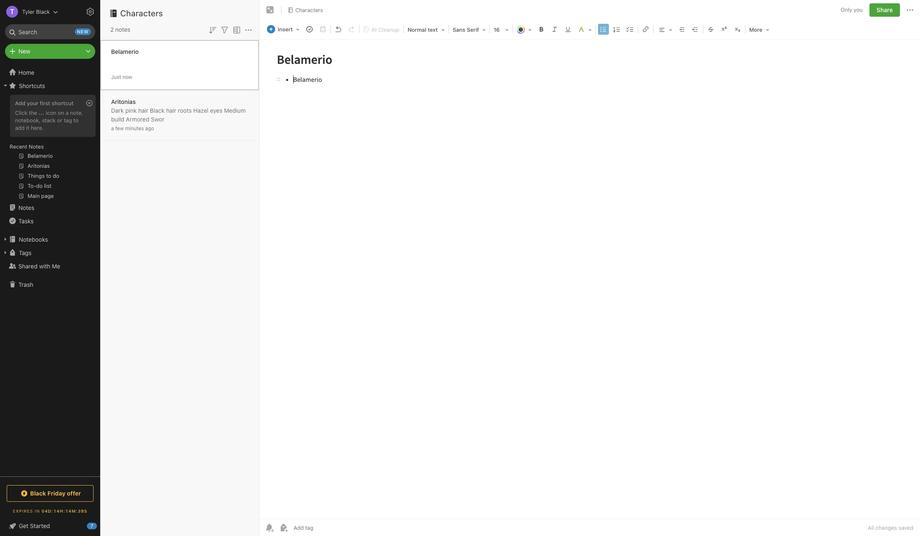 Task type: locate. For each thing, give the bounding box(es) containing it.
2
[[110, 26, 114, 33]]

Font size field
[[491, 23, 512, 36]]

0 horizontal spatial hair
[[138, 107, 148, 114]]

more actions image
[[905, 5, 915, 15], [244, 25, 254, 35]]

add tag image
[[279, 523, 289, 533]]

notes
[[29, 143, 44, 150], [18, 204, 34, 211]]

all
[[868, 525, 874, 531]]

More actions field
[[905, 3, 915, 17], [244, 24, 254, 35]]

add filters image
[[220, 25, 230, 35]]

04d:14h:14m:39s
[[42, 509, 87, 514]]

black up swor
[[150, 107, 165, 114]]

undo image
[[332, 23, 344, 35]]

black friday offer
[[30, 490, 81, 497]]

shared with me
[[18, 263, 60, 270]]

notes
[[115, 26, 130, 33]]

2 hair from the left
[[166, 107, 176, 114]]

get
[[19, 523, 28, 530]]

tyler black
[[22, 8, 50, 15]]

0 horizontal spatial more actions field
[[244, 24, 254, 35]]

characters button
[[285, 4, 326, 16]]

you
[[854, 6, 863, 13]]

tag
[[64, 117, 72, 124]]

characters up notes
[[120, 8, 163, 18]]

1 vertical spatial a
[[111, 125, 114, 131]]

Font family field
[[450, 23, 489, 36]]

recent notes
[[10, 143, 44, 150]]

1 horizontal spatial hair
[[166, 107, 176, 114]]

2 vertical spatial black
[[30, 490, 46, 497]]

0 horizontal spatial characters
[[120, 8, 163, 18]]

expand note image
[[265, 5, 275, 15]]

click to collapse image
[[97, 521, 103, 531]]

more actions image right share button at right top
[[905, 5, 915, 15]]

shortcuts
[[19, 82, 45, 89]]

Alignment field
[[655, 23, 675, 36]]

characters
[[295, 7, 323, 13], [120, 8, 163, 18]]

strikethrough image
[[705, 23, 717, 35]]

icon on a note, notebook, stack or tag to add it here.
[[15, 109, 83, 131]]

1 horizontal spatial characters
[[295, 7, 323, 13]]

add
[[15, 124, 25, 131]]

all changes saved
[[868, 525, 914, 531]]

a
[[66, 109, 69, 116], [111, 125, 114, 131]]

1 horizontal spatial a
[[111, 125, 114, 131]]

Heading level field
[[405, 23, 448, 36]]

a few minutes ago
[[111, 125, 154, 131]]

notebooks link
[[0, 233, 100, 246]]

more actions field right view options 'field'
[[244, 24, 254, 35]]

a inside icon on a note, notebook, stack or tag to add it here.
[[66, 109, 69, 116]]

1 vertical spatial black
[[150, 107, 165, 114]]

group
[[0, 92, 100, 204]]

0 horizontal spatial a
[[66, 109, 69, 116]]

shared
[[18, 263, 37, 270]]

me
[[52, 263, 60, 270]]

a left few
[[111, 125, 114, 131]]

hair
[[138, 107, 148, 114], [166, 107, 176, 114]]

notebook,
[[15, 117, 40, 124]]

tree
[[0, 66, 100, 476]]

2 notes
[[110, 26, 130, 33]]

click
[[15, 109, 27, 116]]

black inside the dark pink hair black hair roots hazel eyes medium build armored swor
[[150, 107, 165, 114]]

expand notebooks image
[[2, 236, 9, 243]]

more actions image right view options 'field'
[[244, 25, 254, 35]]

it
[[26, 124, 29, 131]]

Sort options field
[[208, 24, 218, 35]]

note,
[[70, 109, 83, 116]]

subscript image
[[732, 23, 744, 35]]

black right tyler
[[36, 8, 50, 15]]

bold image
[[535, 23, 547, 35]]

insert link image
[[640, 23, 652, 35]]

notes up tasks on the top left
[[18, 204, 34, 211]]

notebooks
[[19, 236, 48, 243]]

hair left roots
[[166, 107, 176, 114]]

sans
[[453, 26, 465, 33]]

hair up armored
[[138, 107, 148, 114]]

share button
[[870, 3, 900, 17]]

tasks button
[[0, 214, 100, 228]]

just now
[[111, 74, 132, 80]]

more actions field right share button at right top
[[905, 3, 915, 17]]

Note Editor text field
[[259, 40, 920, 519]]

in
[[35, 509, 40, 514]]

changes
[[876, 525, 897, 531]]

Font color field
[[514, 23, 535, 36]]

0 vertical spatial black
[[36, 8, 50, 15]]

get started
[[19, 523, 50, 530]]

a right on
[[66, 109, 69, 116]]

1 horizontal spatial more actions field
[[905, 3, 915, 17]]

new search field
[[11, 24, 91, 39]]

home link
[[0, 66, 100, 79]]

dark pink hair black hair roots hazel eyes medium build armored swor
[[111, 107, 246, 123]]

on
[[58, 109, 64, 116]]

click the ...
[[15, 109, 44, 116]]

tags button
[[0, 246, 100, 259]]

0 vertical spatial more actions image
[[905, 5, 915, 15]]

Insert field
[[265, 23, 302, 35]]

0 vertical spatial a
[[66, 109, 69, 116]]

trash
[[18, 281, 33, 288]]

View options field
[[230, 24, 242, 35]]

here.
[[31, 124, 44, 131]]

black up in
[[30, 490, 46, 497]]

note window element
[[259, 0, 920, 536]]

1 horizontal spatial more actions image
[[905, 5, 915, 15]]

notes right recent
[[29, 143, 44, 150]]

shared with me link
[[0, 259, 100, 273]]

expand tags image
[[2, 249, 9, 256]]

few
[[115, 125, 124, 131]]

More field
[[746, 23, 772, 36]]

a inside note list element
[[111, 125, 114, 131]]

only you
[[841, 6, 863, 13]]

black
[[36, 8, 50, 15], [150, 107, 165, 114], [30, 490, 46, 497]]

bulleted list image
[[598, 23, 609, 35]]

characters up task image
[[295, 7, 323, 13]]

swor
[[151, 115, 164, 123]]

1 vertical spatial more actions field
[[244, 24, 254, 35]]

pink
[[125, 107, 137, 114]]

just
[[111, 74, 121, 80]]

saved
[[899, 525, 914, 531]]

black inside field
[[36, 8, 50, 15]]

group containing add your first shortcut
[[0, 92, 100, 204]]

minutes
[[125, 125, 144, 131]]

...
[[39, 109, 44, 116]]

0 vertical spatial notes
[[29, 143, 44, 150]]

sans serif
[[453, 26, 479, 33]]

recent
[[10, 143, 27, 150]]

Help and Learning task checklist field
[[0, 520, 100, 533]]

only
[[841, 6, 852, 13]]

Search text field
[[11, 24, 89, 39]]

1 vertical spatial more actions image
[[244, 25, 254, 35]]



Task type: vqa. For each thing, say whether or not it's contained in the screenshot.
"Search" text box
yes



Task type: describe. For each thing, give the bounding box(es) containing it.
7
[[91, 523, 93, 529]]

tyler
[[22, 8, 35, 15]]

black friday offer button
[[7, 485, 94, 502]]

0 vertical spatial more actions field
[[905, 3, 915, 17]]

0 horizontal spatial more actions image
[[244, 25, 254, 35]]

underline image
[[562, 23, 574, 35]]

new button
[[5, 44, 95, 59]]

with
[[39, 263, 50, 270]]

offer
[[67, 490, 81, 497]]

expires in 04d:14h:14m:39s
[[13, 509, 87, 514]]

settings image
[[85, 7, 95, 17]]

16
[[494, 26, 500, 33]]

dark
[[111, 107, 124, 114]]

ago
[[145, 125, 154, 131]]

trash link
[[0, 278, 100, 291]]

stack
[[42, 117, 56, 124]]

italic image
[[549, 23, 561, 35]]

eyes
[[210, 107, 223, 114]]

first
[[40, 100, 50, 107]]

insert
[[278, 26, 293, 33]]

to
[[73, 117, 79, 124]]

icon
[[46, 109, 56, 116]]

share
[[877, 6, 893, 13]]

outdent image
[[690, 23, 701, 35]]

note list element
[[100, 0, 259, 536]]

numbered list image
[[611, 23, 623, 35]]

Add filters field
[[220, 24, 230, 35]]

1 hair from the left
[[138, 107, 148, 114]]

1 vertical spatial notes
[[18, 204, 34, 211]]

tasks
[[18, 217, 34, 225]]

build
[[111, 115, 124, 123]]

expires
[[13, 509, 33, 514]]

armored
[[126, 115, 149, 123]]

friday
[[47, 490, 65, 497]]

task image
[[304, 23, 315, 35]]

more
[[749, 26, 763, 33]]

aritonias
[[111, 98, 136, 105]]

new
[[18, 48, 30, 55]]

your
[[27, 100, 38, 107]]

notes link
[[0, 201, 100, 214]]

checklist image
[[624, 23, 636, 35]]

shortcut
[[52, 100, 74, 107]]

now
[[123, 74, 132, 80]]

normal
[[408, 26, 426, 33]]

shortcuts button
[[0, 79, 100, 92]]

the
[[29, 109, 37, 116]]

indent image
[[676, 23, 688, 35]]

superscript image
[[718, 23, 730, 35]]

roots
[[178, 107, 192, 114]]

home
[[18, 69, 34, 76]]

add a reminder image
[[264, 523, 274, 533]]

hazel
[[193, 107, 208, 114]]

characters inside button
[[295, 7, 323, 13]]

add
[[15, 100, 25, 107]]

more actions field inside note list element
[[244, 24, 254, 35]]

tags
[[19, 249, 32, 256]]

add your first shortcut
[[15, 100, 74, 107]]

started
[[30, 523, 50, 530]]

new
[[77, 29, 89, 34]]

tree containing home
[[0, 66, 100, 476]]

black inside "popup button"
[[30, 490, 46, 497]]

Highlight field
[[575, 23, 595, 36]]

text
[[428, 26, 438, 33]]

group inside tree
[[0, 92, 100, 204]]

Account field
[[0, 3, 58, 20]]

serif
[[467, 26, 479, 33]]

medium
[[224, 107, 246, 114]]

Add tag field
[[293, 524, 355, 532]]

characters inside note list element
[[120, 8, 163, 18]]

belamerio
[[111, 48, 139, 55]]

or
[[57, 117, 62, 124]]

normal text
[[408, 26, 438, 33]]



